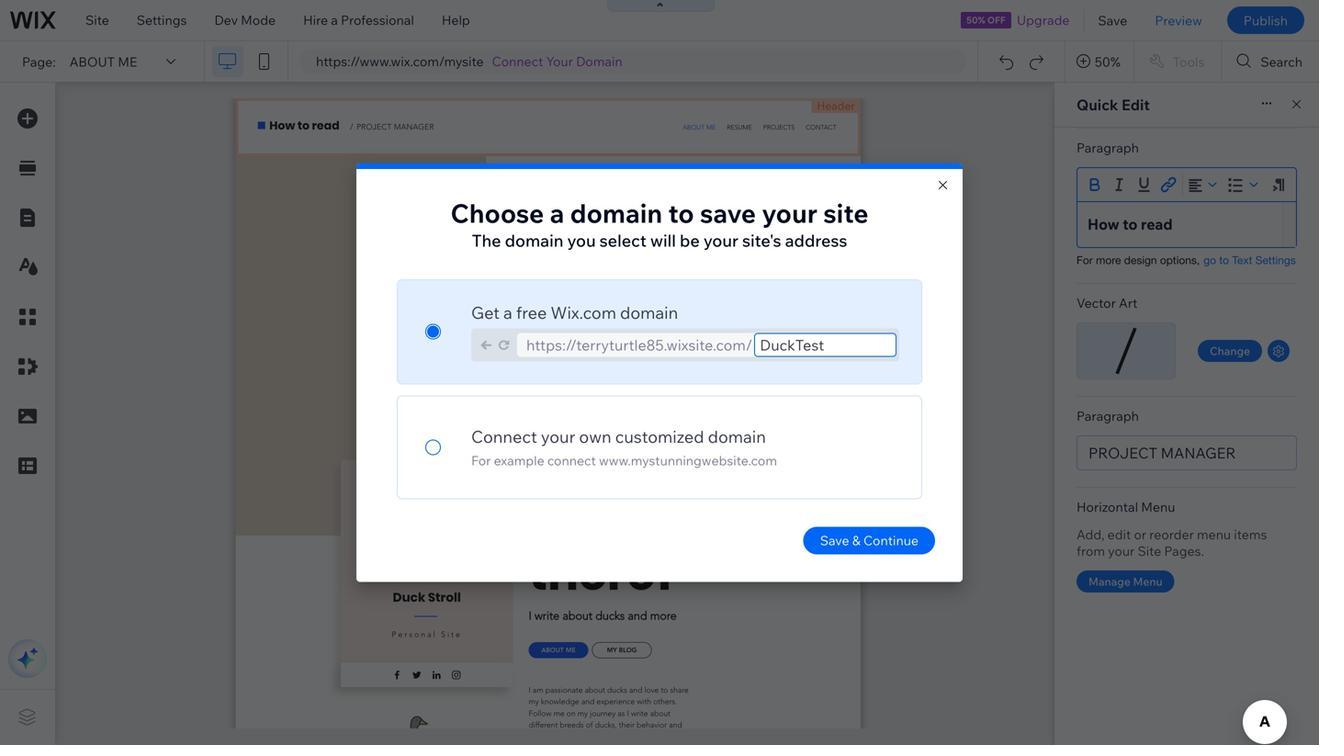 Task type: vqa. For each thing, say whether or not it's contained in the screenshot.
Image
no



Task type: describe. For each thing, give the bounding box(es) containing it.
options,
[[1160, 254, 1200, 266]]

quick edit
[[1077, 96, 1150, 114]]

change button
[[1198, 340, 1262, 362]]

save
[[700, 197, 756, 229]]

manage menu button
[[1077, 570, 1175, 593]]

your inside add, edit or reorder menu items from your site pages.
[[1108, 543, 1135, 559]]

tools button
[[1134, 41, 1221, 82]]

quick
[[1077, 96, 1118, 114]]

edit
[[1108, 526, 1131, 542]]

change
[[1210, 344, 1250, 358]]

hire
[[303, 12, 328, 28]]

50% off
[[967, 14, 1006, 26]]

reorder
[[1149, 526, 1194, 542]]

save & continue
[[820, 532, 919, 548]]

connect inside connect your own customized domain for example connect www.mystunningwebsite.com
[[471, 426, 537, 447]]

a for professional
[[331, 12, 338, 28]]

https://terryturtle85.wixsite.com/
[[526, 336, 753, 354]]

vector
[[1077, 295, 1116, 311]]

about
[[69, 54, 115, 70]]

save for save & continue
[[820, 532, 849, 548]]

or
[[1134, 526, 1147, 542]]

text
[[1232, 254, 1252, 266]]

example
[[494, 452, 544, 468]]

add, edit or reorder menu items from your site pages.
[[1077, 526, 1267, 559]]

own
[[579, 426, 611, 447]]

search
[[1261, 54, 1303, 70]]

connect your own customized domain for example connect www.mystunningwebsite.com
[[471, 426, 777, 468]]

preview
[[1155, 12, 1202, 28]]

get
[[471, 302, 500, 323]]

preview button
[[1141, 0, 1216, 40]]

menu for horizontal menu
[[1141, 499, 1175, 515]]

to inside choose a domain to save your site the domain you select will be your site's address
[[668, 197, 694, 229]]

site's
[[742, 230, 781, 251]]

a for free
[[503, 302, 512, 323]]

domain inside connect your own customized domain for example connect www.mystunningwebsite.com
[[708, 426, 766, 447]]

help
[[442, 12, 470, 28]]

upgrade
[[1017, 12, 1070, 28]]

search button
[[1222, 41, 1319, 82]]

2 paragraph from the top
[[1077, 408, 1139, 424]]

off
[[987, 14, 1006, 26]]

header
[[817, 99, 855, 113]]

menu for manage menu
[[1133, 575, 1163, 588]]

your inside connect your own customized domain for example connect www.mystunningwebsite.com
[[541, 426, 575, 447]]

choose
[[451, 197, 544, 229]]

your
[[546, 53, 573, 69]]

0 vertical spatial site
[[85, 12, 109, 28]]

manage
[[1089, 575, 1131, 588]]

your up 'address'
[[762, 197, 818, 229]]

1 horizontal spatial for
[[1077, 254, 1093, 266]]

save & continue button
[[804, 527, 935, 554]]

for more design options, go to text settings
[[1077, 254, 1296, 266]]

domain down the choose
[[505, 230, 564, 251]]

get a free wix.com domain
[[471, 302, 678, 323]]

domain up select
[[570, 197, 663, 229]]

site
[[823, 197, 869, 229]]

from
[[1077, 543, 1105, 559]]

free
[[516, 302, 547, 323]]

about me
[[69, 54, 137, 70]]

pages.
[[1164, 543, 1204, 559]]



Task type: locate. For each thing, give the bounding box(es) containing it.
https://www.wix.com/mysite
[[316, 53, 484, 69]]

1 paragraph from the top
[[1077, 140, 1139, 156]]

0 horizontal spatial a
[[331, 12, 338, 28]]

settings up me
[[137, 12, 187, 28]]

site up about
[[85, 12, 109, 28]]

1 horizontal spatial a
[[503, 302, 512, 323]]

design
[[1124, 254, 1157, 266]]

www.mystunningwebsite.com
[[599, 452, 777, 468]]

1 horizontal spatial 50%
[[1095, 54, 1121, 70]]

publish button
[[1227, 6, 1304, 34]]

1 horizontal spatial to
[[1219, 254, 1229, 266]]

0 horizontal spatial to
[[668, 197, 694, 229]]

dev mode
[[214, 12, 276, 28]]

a
[[331, 12, 338, 28], [550, 197, 564, 229], [503, 302, 512, 323]]

1 vertical spatial 50%
[[1095, 54, 1121, 70]]

settings right "text" at the right of the page
[[1255, 254, 1296, 266]]

save
[[1098, 12, 1127, 28], [820, 532, 849, 548]]

publish
[[1244, 12, 1288, 28]]

1 vertical spatial site
[[1138, 543, 1161, 559]]

will
[[650, 230, 676, 251]]

connect
[[547, 452, 596, 468]]

0 horizontal spatial 50%
[[967, 14, 985, 26]]

50% for 50% off
[[967, 14, 985, 26]]

dev
[[214, 12, 238, 28]]

a right get
[[503, 302, 512, 323]]

items
[[1234, 526, 1267, 542]]

1 vertical spatial a
[[550, 197, 564, 229]]

to
[[668, 197, 694, 229], [1219, 254, 1229, 266]]

your up connect at the left bottom
[[541, 426, 575, 447]]

project manager
[[1089, 444, 1236, 462]]

a inside choose a domain to save your site the domain you select will be your site's address
[[550, 197, 564, 229]]

be
[[680, 230, 700, 251]]

connect up example
[[471, 426, 537, 447]]

container image
[[1158, 174, 1180, 196]]

1 vertical spatial menu
[[1133, 575, 1163, 588]]

1 vertical spatial settings
[[1255, 254, 1296, 266]]

select
[[600, 230, 647, 251]]

edit
[[1122, 96, 1150, 114]]

you
[[567, 230, 596, 251]]

1 vertical spatial for
[[471, 452, 491, 468]]

2 vertical spatial a
[[503, 302, 512, 323]]

horizontal
[[1077, 499, 1138, 515]]

connect
[[492, 53, 543, 69], [471, 426, 537, 447]]

go
[[1204, 254, 1216, 266]]

menu up reorder
[[1141, 499, 1175, 515]]

your down save
[[704, 230, 739, 251]]

art
[[1119, 295, 1138, 311]]

0 horizontal spatial save
[[820, 532, 849, 548]]

0 vertical spatial save
[[1098, 12, 1127, 28]]

manager
[[1161, 444, 1236, 462]]

1 vertical spatial paragraph
[[1077, 408, 1139, 424]]

1 vertical spatial connect
[[471, 426, 537, 447]]

site down or
[[1138, 543, 1161, 559]]

continue
[[863, 532, 919, 548]]

for
[[1077, 254, 1093, 266], [471, 452, 491, 468]]

manage menu
[[1089, 575, 1163, 588]]

0 vertical spatial for
[[1077, 254, 1093, 266]]

1 horizontal spatial site
[[1138, 543, 1161, 559]]

50% button
[[1065, 41, 1133, 82]]

more
[[1096, 254, 1121, 266]]

paragraph up project
[[1077, 408, 1139, 424]]

me
[[118, 54, 137, 70]]

a right the choose
[[550, 197, 564, 229]]

connect left the your
[[492, 53, 543, 69]]

0 horizontal spatial site
[[85, 12, 109, 28]]

go to text settings link
[[1200, 254, 1296, 266]]

domain up www.mystunningwebsite.com
[[708, 426, 766, 447]]

paragraph
[[1077, 140, 1139, 156], [1077, 408, 1139, 424]]

settings
[[137, 12, 187, 28], [1255, 254, 1296, 266]]

50% down save button
[[1095, 54, 1121, 70]]

50% left off
[[967, 14, 985, 26]]

site
[[85, 12, 109, 28], [1138, 543, 1161, 559]]

menu
[[1141, 499, 1175, 515], [1133, 575, 1163, 588]]

domain
[[570, 197, 663, 229], [505, 230, 564, 251], [620, 302, 678, 323], [708, 426, 766, 447]]

a right hire
[[331, 12, 338, 28]]

0 vertical spatial paragraph
[[1077, 140, 1139, 156]]

mode
[[241, 12, 276, 28]]

the
[[472, 230, 501, 251]]

https://www.wix.com/mysite connect your domain
[[316, 53, 623, 69]]

50% inside button
[[1095, 54, 1121, 70]]

1 vertical spatial save
[[820, 532, 849, 548]]

hire a professional
[[303, 12, 414, 28]]

1 horizontal spatial settings
[[1255, 254, 1296, 266]]

a for domain
[[550, 197, 564, 229]]

your
[[762, 197, 818, 229], [704, 230, 739, 251], [541, 426, 575, 447], [1108, 543, 1135, 559]]

menu right manage
[[1133, 575, 1163, 588]]

0 vertical spatial menu
[[1141, 499, 1175, 515]]

0 vertical spatial connect
[[492, 53, 543, 69]]

tools
[[1173, 54, 1205, 70]]

for inside connect your own customized domain for example connect www.mystunningwebsite.com
[[471, 452, 491, 468]]

choose a domain to save your site the domain you select will be your site's address
[[451, 197, 869, 251]]

0 vertical spatial a
[[331, 12, 338, 28]]

customized
[[615, 426, 704, 447]]

to up be
[[668, 197, 694, 229]]

to right go
[[1219, 254, 1229, 266]]

1 vertical spatial to
[[1219, 254, 1229, 266]]

wix.com
[[551, 302, 616, 323]]

50% for 50%
[[1095, 54, 1121, 70]]

add,
[[1077, 526, 1105, 542]]

domain
[[576, 53, 623, 69]]

for left more
[[1077, 254, 1093, 266]]

0 horizontal spatial settings
[[137, 12, 187, 28]]

0 vertical spatial to
[[668, 197, 694, 229]]

for left example
[[471, 452, 491, 468]]

1 horizontal spatial save
[[1098, 12, 1127, 28]]

address
[[785, 230, 847, 251]]

site inside add, edit or reorder menu items from your site pages.
[[1138, 543, 1161, 559]]

save for save
[[1098, 12, 1127, 28]]

save button
[[1084, 0, 1141, 40]]

0 vertical spatial settings
[[137, 12, 187, 28]]

professional
[[341, 12, 414, 28]]

None text field
[[754, 333, 897, 357]]

save left &
[[820, 532, 849, 548]]

0 vertical spatial 50%
[[967, 14, 985, 26]]

0 horizontal spatial for
[[471, 452, 491, 468]]

2 horizontal spatial a
[[550, 197, 564, 229]]

horizontal menu
[[1077, 499, 1175, 515]]

50%
[[967, 14, 985, 26], [1095, 54, 1121, 70]]

project
[[1089, 444, 1158, 462]]

vector art
[[1077, 295, 1138, 311]]

menu
[[1197, 526, 1231, 542]]

paragraph down quick edit at the right top
[[1077, 140, 1139, 156]]

&
[[852, 532, 861, 548]]

save up 50% button
[[1098, 12, 1127, 28]]

domain up the https://terryturtle85.wixsite.com/
[[620, 302, 678, 323]]

menu inside "button"
[[1133, 575, 1163, 588]]

your down edit
[[1108, 543, 1135, 559]]



